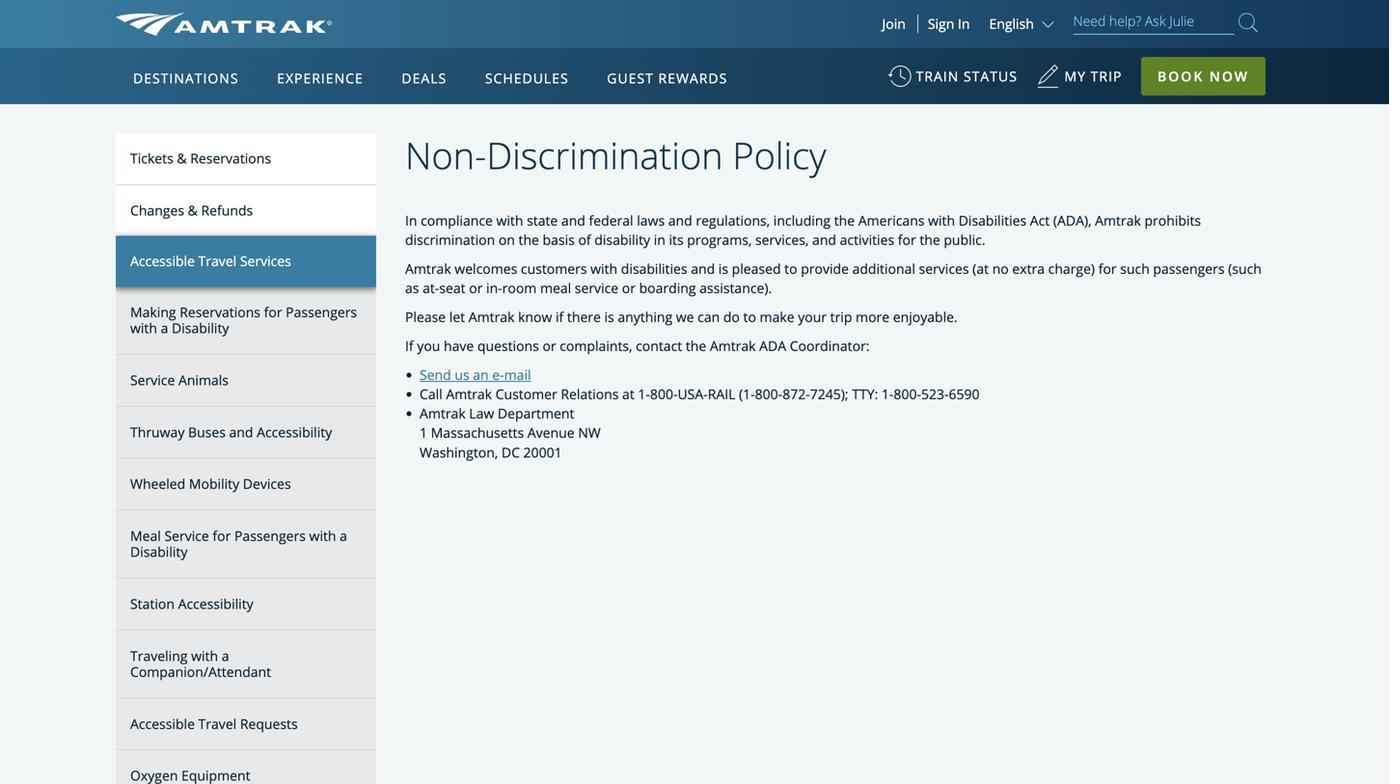 Task type: vqa. For each thing, say whether or not it's contained in the screenshot.
"fit"
no



Task type: locate. For each thing, give the bounding box(es) containing it.
please
[[405, 308, 446, 326]]

0 vertical spatial disability
[[172, 319, 229, 337]]

law
[[469, 404, 494, 423]]

tty:
[[852, 385, 878, 403]]

to right do
[[743, 308, 756, 326]]

2 accessible from the top
[[130, 715, 195, 733]]

0 vertical spatial &
[[177, 149, 187, 167]]

reservations
[[190, 149, 271, 167], [180, 303, 260, 321]]

accessible down companion/attendant on the left of the page
[[130, 715, 195, 733]]

0 horizontal spatial is
[[604, 308, 614, 326]]

1 vertical spatial service
[[164, 527, 209, 545]]

the
[[834, 211, 855, 230], [518, 231, 539, 249], [920, 231, 940, 249], [686, 337, 706, 355]]

of
[[578, 231, 591, 249]]

and inside secondary "navigation"
[[229, 423, 253, 441]]

872-
[[782, 385, 810, 403]]

or down disabilities
[[622, 279, 636, 297]]

0 vertical spatial in
[[958, 14, 970, 33]]

accessible down changes
[[130, 252, 195, 270]]

in compliance with state and federal laws and regulations, including the americans with disabilities act (ada), amtrak prohibits discrimination on the basis of disability in its programs, services, and activities for the public.
[[405, 211, 1201, 249]]

english
[[989, 14, 1034, 33]]

sign
[[928, 14, 954, 33]]

a inside "making reservations for passengers with a disability"
[[161, 319, 168, 337]]

1 horizontal spatial &
[[188, 201, 198, 219]]

or down if on the top left
[[543, 337, 556, 355]]

act
[[1030, 211, 1050, 230]]

avenue
[[527, 424, 574, 442]]

1 vertical spatial accessibility
[[178, 595, 253, 613]]

2 horizontal spatial 800-
[[894, 385, 921, 403]]

services
[[919, 260, 969, 278]]

book
[[1158, 67, 1204, 85]]

1- right at
[[638, 385, 650, 403]]

2 travel from the top
[[198, 715, 237, 733]]

amtrak right (ada),
[[1095, 211, 1141, 230]]

2 horizontal spatial a
[[340, 527, 347, 545]]

1 horizontal spatial is
[[718, 260, 728, 278]]

0 horizontal spatial 1-
[[638, 385, 650, 403]]

1 horizontal spatial a
[[222, 647, 229, 665]]

and inside amtrak welcomes customers with disabilities and is pleased to provide additional services (at no extra charge) for such passengers (such as at-seat or in-room meal service or boarding assistance).
[[691, 260, 715, 278]]

its
[[669, 231, 684, 249]]

with inside traveling with a companion/attendant
[[191, 647, 218, 665]]

for down americans
[[898, 231, 916, 249]]

with up service animals
[[130, 319, 157, 337]]

passengers
[[1153, 260, 1225, 278]]

1 vertical spatial passengers
[[234, 527, 306, 545]]

massachusetts
[[431, 424, 524, 442]]

accessible for accessible travel requests
[[130, 715, 195, 733]]

disability
[[594, 231, 650, 249]]

Please enter your search item search field
[[1073, 10, 1235, 35]]

a
[[161, 319, 168, 337], [340, 527, 347, 545], [222, 647, 229, 665]]

amtrak image
[[116, 13, 332, 36]]

for inside in compliance with state and federal laws and regulations, including the americans with disabilities act (ada), amtrak prohibits discrimination on the basis of disability in its programs, services, and activities for the public.
[[898, 231, 916, 249]]

meal
[[130, 527, 161, 545]]

reservations down accessible travel services
[[180, 303, 260, 321]]

in up discrimination
[[405, 211, 417, 230]]

1 horizontal spatial 1-
[[882, 385, 894, 403]]

is up assistance).
[[718, 260, 728, 278]]

search icon image
[[1239, 9, 1258, 36]]

in right sign
[[958, 14, 970, 33]]

passengers for meal service for passengers with a disability
[[234, 527, 306, 545]]

to down services,
[[784, 260, 797, 278]]

train status link
[[888, 58, 1018, 105]]

laws
[[637, 211, 665, 230]]

0 vertical spatial to
[[784, 260, 797, 278]]

service
[[575, 279, 618, 297]]

service animals
[[130, 371, 229, 389]]

travel left services
[[198, 252, 237, 270]]

for left such
[[1098, 260, 1117, 278]]

now
[[1210, 67, 1249, 85]]

is right the there
[[604, 308, 614, 326]]

3 800- from the left
[[894, 385, 921, 403]]

you
[[417, 337, 440, 355]]

800- right tty:
[[894, 385, 921, 403]]

wheeled mobility devices
[[130, 475, 291, 493]]

for down mobility on the bottom of the page
[[213, 527, 231, 545]]

0 vertical spatial accessibility
[[257, 423, 332, 441]]

0 horizontal spatial accessibility
[[178, 595, 253, 613]]

join button
[[871, 14, 918, 33]]

my trip
[[1064, 67, 1122, 85]]

for inside "making reservations for passengers with a disability"
[[264, 303, 282, 321]]

travel left requests
[[198, 715, 237, 733]]

a for making reservations for passengers with a disability
[[161, 319, 168, 337]]

guest
[[607, 69, 654, 87]]

schedules link
[[477, 48, 576, 104]]

my
[[1064, 67, 1086, 85]]

seat
[[439, 279, 466, 297]]

passengers down devices
[[234, 527, 306, 545]]

20001
[[523, 443, 562, 461]]

1 vertical spatial disability
[[130, 543, 188, 561]]

rewards
[[658, 69, 728, 87]]

meal
[[540, 279, 571, 297]]

passengers inside meal service for passengers with a disability
[[234, 527, 306, 545]]

0 horizontal spatial to
[[743, 308, 756, 326]]

amtrak inside in compliance with state and federal laws and regulations, including the americans with disabilities act (ada), amtrak prohibits discrimination on the basis of disability in its programs, services, and activities for the public.
[[1095, 211, 1141, 230]]

non-discrimination policy
[[405, 130, 826, 180]]

1 horizontal spatial to
[[784, 260, 797, 278]]

0 vertical spatial travel
[[198, 252, 237, 270]]

1 vertical spatial reservations
[[180, 303, 260, 321]]

1 travel from the top
[[198, 252, 237, 270]]

and down programs,
[[691, 260, 715, 278]]

amtrak down the send us an e-mail link on the left top of page
[[446, 385, 492, 403]]

changes & refunds link
[[116, 185, 376, 237]]

on
[[499, 231, 515, 249]]

2 vertical spatial a
[[222, 647, 229, 665]]

english button
[[989, 14, 1059, 33]]

and
[[561, 211, 585, 230], [668, 211, 692, 230], [812, 231, 836, 249], [691, 260, 715, 278], [229, 423, 253, 441]]

2 horizontal spatial or
[[622, 279, 636, 297]]

service
[[130, 371, 175, 389], [164, 527, 209, 545]]

800- right rail
[[755, 385, 782, 403]]

my trip button
[[1037, 58, 1122, 105]]

with right traveling
[[191, 647, 218, 665]]

service right meal
[[164, 527, 209, 545]]

1 horizontal spatial accessibility
[[257, 423, 332, 441]]

0 vertical spatial service
[[130, 371, 175, 389]]

0 horizontal spatial 800-
[[650, 385, 678, 403]]

0 horizontal spatial in
[[405, 211, 417, 230]]

regions map image
[[188, 161, 651, 431]]

in inside in compliance with state and federal laws and regulations, including the americans with disabilities act (ada), amtrak prohibits discrimination on the basis of disability in its programs, services, and activities for the public.
[[405, 211, 417, 230]]

reservations inside 'link'
[[190, 149, 271, 167]]

with up the public.
[[928, 211, 955, 230]]

1 horizontal spatial 800-
[[755, 385, 782, 403]]

and right buses
[[229, 423, 253, 441]]

reservations up refunds
[[190, 149, 271, 167]]

banner
[[0, 0, 1389, 445]]

disability inside meal service for passengers with a disability
[[130, 543, 188, 561]]

for
[[898, 231, 916, 249], [1098, 260, 1117, 278], [264, 303, 282, 321], [213, 527, 231, 545]]

extra
[[1012, 260, 1045, 278]]

a inside meal service for passengers with a disability
[[340, 527, 347, 545]]

1 vertical spatial a
[[340, 527, 347, 545]]

with up service
[[590, 260, 617, 278]]

with inside meal service for passengers with a disability
[[309, 527, 336, 545]]

amtrak up the at-
[[405, 260, 451, 278]]

to
[[784, 260, 797, 278], [743, 308, 756, 326]]

trip
[[830, 308, 852, 326]]

0 vertical spatial accessible
[[130, 252, 195, 270]]

public.
[[944, 231, 985, 249]]

customers
[[521, 260, 587, 278]]

is inside amtrak welcomes customers with disabilities and is pleased to provide additional services (at no extra charge) for such passengers (such as at-seat or in-room meal service or boarding assistance).
[[718, 260, 728, 278]]

amtrak down do
[[710, 337, 756, 355]]

or left the in-
[[469, 279, 483, 297]]

1 vertical spatial travel
[[198, 715, 237, 733]]

policy
[[733, 130, 826, 180]]

station
[[130, 595, 175, 613]]

disability up animals
[[172, 319, 229, 337]]

& right the tickets at the top left
[[177, 149, 187, 167]]

for down services
[[264, 303, 282, 321]]

1 vertical spatial accessible
[[130, 715, 195, 733]]

in
[[654, 231, 665, 249]]

&
[[177, 149, 187, 167], [188, 201, 198, 219]]

1 vertical spatial in
[[405, 211, 417, 230]]

service left animals
[[130, 371, 175, 389]]

a for meal service for passengers with a disability
[[340, 527, 347, 545]]

1 1- from the left
[[638, 385, 650, 403]]

experience button
[[269, 51, 371, 105]]

application
[[188, 161, 651, 431]]

amtrak
[[1095, 211, 1141, 230], [405, 260, 451, 278], [469, 308, 515, 326], [710, 337, 756, 355], [446, 385, 492, 403], [420, 404, 466, 423]]

and up the provide
[[812, 231, 836, 249]]

join
[[882, 14, 906, 33]]

book now button
[[1141, 57, 1266, 95]]

0 vertical spatial a
[[161, 319, 168, 337]]

1 vertical spatial is
[[604, 308, 614, 326]]

travel
[[198, 252, 237, 270], [198, 715, 237, 733]]

0 vertical spatial passengers
[[286, 303, 357, 321]]

make
[[760, 308, 794, 326]]

0 horizontal spatial a
[[161, 319, 168, 337]]

if
[[405, 337, 413, 355]]

schedules
[[485, 69, 569, 87]]

train
[[916, 67, 959, 85]]

disability
[[172, 319, 229, 337], [130, 543, 188, 561]]

disability inside "making reservations for passengers with a disability"
[[172, 319, 229, 337]]

800- right at
[[650, 385, 678, 403]]

disability up station
[[130, 543, 188, 561]]

1 vertical spatial to
[[743, 308, 756, 326]]

0 vertical spatial reservations
[[190, 149, 271, 167]]

passengers down services
[[286, 303, 357, 321]]

1- right tty:
[[882, 385, 894, 403]]

1 vertical spatial &
[[188, 201, 198, 219]]

questions
[[477, 337, 539, 355]]

know
[[518, 308, 552, 326]]

in
[[958, 14, 970, 33], [405, 211, 417, 230]]

1 horizontal spatial or
[[543, 337, 556, 355]]

including
[[773, 211, 831, 230]]

reservations inside "making reservations for passengers with a disability"
[[180, 303, 260, 321]]

prohibits
[[1144, 211, 1201, 230]]

for inside meal service for passengers with a disability
[[213, 527, 231, 545]]

passengers inside "making reservations for passengers with a disability"
[[286, 303, 357, 321]]

& inside 'link'
[[177, 149, 187, 167]]

usa-
[[678, 385, 708, 403]]

and up the its
[[668, 211, 692, 230]]

accessibility up traveling with a companion/attendant
[[178, 595, 253, 613]]

1 accessible from the top
[[130, 252, 195, 270]]

with down wheeled mobility devices link
[[309, 527, 336, 545]]

passengers for making reservations for passengers with a disability
[[286, 303, 357, 321]]

1
[[420, 424, 427, 442]]

0 vertical spatial is
[[718, 260, 728, 278]]

(such
[[1228, 260, 1262, 278]]

accessibility up devices
[[257, 423, 332, 441]]

7245);
[[810, 385, 848, 403]]

making reservations for passengers with a disability
[[130, 303, 357, 337]]

provide
[[801, 260, 849, 278]]

& left refunds
[[188, 201, 198, 219]]

amtrak inside amtrak welcomes customers with disabilities and is pleased to provide additional services (at no extra charge) for such passengers (such as at-seat or in-room meal service or boarding assistance).
[[405, 260, 451, 278]]

0 horizontal spatial &
[[177, 149, 187, 167]]



Task type: describe. For each thing, give the bounding box(es) containing it.
do
[[723, 308, 740, 326]]

rail
[[708, 385, 735, 403]]

services
[[240, 252, 291, 270]]

making
[[130, 303, 176, 321]]

buses
[[188, 423, 226, 441]]

ada
[[759, 337, 786, 355]]

disability for reservations
[[172, 319, 229, 337]]

tickets
[[130, 149, 173, 167]]

accessible travel services link
[[116, 236, 376, 287]]

companion/attendant
[[130, 663, 271, 681]]

there
[[567, 308, 601, 326]]

traveling with a companion/attendant
[[130, 647, 271, 681]]

secondary navigation
[[116, 133, 405, 784]]

wheeled
[[130, 475, 185, 493]]

dc
[[501, 443, 520, 461]]

amtrak down the in-
[[469, 308, 515, 326]]

accessibility inside thruway buses and accessibility link
[[257, 423, 332, 441]]

at-
[[423, 279, 439, 297]]

accessibility inside "station accessibility" link
[[178, 595, 253, 613]]

amtrak welcomes customers with disabilities and is pleased to provide additional services (at no extra charge) for such passengers (such as at-seat or in-room meal service or boarding assistance).
[[405, 260, 1262, 297]]

compliance
[[421, 211, 493, 230]]

service inside meal service for passengers with a disability
[[164, 527, 209, 545]]

refunds
[[201, 201, 253, 219]]

to inside amtrak welcomes customers with disabilities and is pleased to provide additional services (at no extra charge) for such passengers (such as at-seat or in-room meal service or boarding assistance).
[[784, 260, 797, 278]]

for inside amtrak welcomes customers with disabilities and is pleased to provide additional services (at no extra charge) for such passengers (such as at-seat or in-room meal service or boarding assistance).
[[1098, 260, 1117, 278]]

send us an e-mail link
[[420, 366, 531, 384]]

is for pleased
[[718, 260, 728, 278]]

the up the activities
[[834, 211, 855, 230]]

sign in button
[[928, 14, 970, 33]]

trip
[[1091, 67, 1122, 85]]

& for tickets
[[177, 149, 187, 167]]

washington,
[[420, 443, 498, 461]]

basis
[[543, 231, 575, 249]]

1 800- from the left
[[650, 385, 678, 403]]

as
[[405, 279, 419, 297]]

discrimination
[[486, 130, 723, 180]]

with inside amtrak welcomes customers with disabilities and is pleased to provide additional services (at no extra charge) for such passengers (such as at-seat or in-room meal service or boarding assistance).
[[590, 260, 617, 278]]

customer
[[495, 385, 557, 403]]

6590
[[949, 385, 980, 403]]

tickets & reservations
[[130, 149, 271, 167]]

send us an e-mail call amtrak customer relations at 1-800-usa-rail (1-800-872-7245); tty: 1-800-523-6590 amtrak law department 1 massachusetts avenue nw washington, dc 20001
[[420, 366, 980, 461]]

(ada),
[[1053, 211, 1091, 230]]

we
[[676, 308, 694, 326]]

travel for requests
[[198, 715, 237, 733]]

state
[[527, 211, 558, 230]]

and up of
[[561, 211, 585, 230]]

if you have questions or complaints, contact the amtrak ada coordinator:
[[405, 337, 870, 355]]

the up 'services'
[[920, 231, 940, 249]]

sign in
[[928, 14, 970, 33]]

discrimination
[[405, 231, 495, 249]]

a inside traveling with a companion/attendant
[[222, 647, 229, 665]]

animals
[[178, 371, 229, 389]]

destinations
[[133, 69, 239, 87]]

accessible for accessible travel services
[[130, 252, 195, 270]]

523-
[[921, 385, 949, 403]]

deals button
[[394, 51, 455, 105]]

1 horizontal spatial in
[[958, 14, 970, 33]]

relations
[[561, 385, 619, 403]]

activities
[[840, 231, 894, 249]]

in-
[[486, 279, 502, 297]]

regulations,
[[696, 211, 770, 230]]

pleased
[[732, 260, 781, 278]]

enjoyable.
[[893, 308, 958, 326]]

2 1- from the left
[[882, 385, 894, 403]]

traveling with a companion/attendant link
[[116, 631, 376, 699]]

& for changes
[[188, 201, 198, 219]]

anything
[[618, 308, 672, 326]]

requests
[[240, 715, 298, 733]]

application inside banner
[[188, 161, 651, 431]]

can
[[698, 308, 720, 326]]

thruway
[[130, 423, 185, 441]]

send
[[420, 366, 451, 384]]

federal
[[589, 211, 633, 230]]

accessible travel requests
[[130, 715, 298, 733]]

disabilities
[[959, 211, 1026, 230]]

the down we
[[686, 337, 706, 355]]

is for anything
[[604, 308, 614, 326]]

train status
[[916, 67, 1018, 85]]

changes
[[130, 201, 184, 219]]

0 horizontal spatial or
[[469, 279, 483, 297]]

meal service for passengers with a disability link
[[116, 511, 376, 579]]

service animals link
[[116, 355, 376, 407]]

services,
[[755, 231, 809, 249]]

the right on
[[518, 231, 539, 249]]

book now
[[1158, 67, 1249, 85]]

with inside "making reservations for passengers with a disability"
[[130, 319, 157, 337]]

2 800- from the left
[[755, 385, 782, 403]]

(at
[[972, 260, 989, 278]]

accessible travel services
[[130, 252, 291, 270]]

americans
[[858, 211, 925, 230]]

mobility
[[189, 475, 239, 493]]

travel for services
[[198, 252, 237, 270]]

banner containing join
[[0, 0, 1389, 445]]

devices
[[243, 475, 291, 493]]

contact
[[636, 337, 682, 355]]

destinations button
[[125, 51, 246, 105]]

more
[[856, 308, 889, 326]]

meal service for passengers with a disability
[[130, 527, 347, 561]]

with up on
[[496, 211, 523, 230]]

nw
[[578, 424, 601, 442]]

traveling
[[130, 647, 188, 665]]

disability for service
[[130, 543, 188, 561]]

amtrak down 'call'
[[420, 404, 466, 423]]

coordinator:
[[790, 337, 870, 355]]

department
[[498, 404, 574, 423]]



